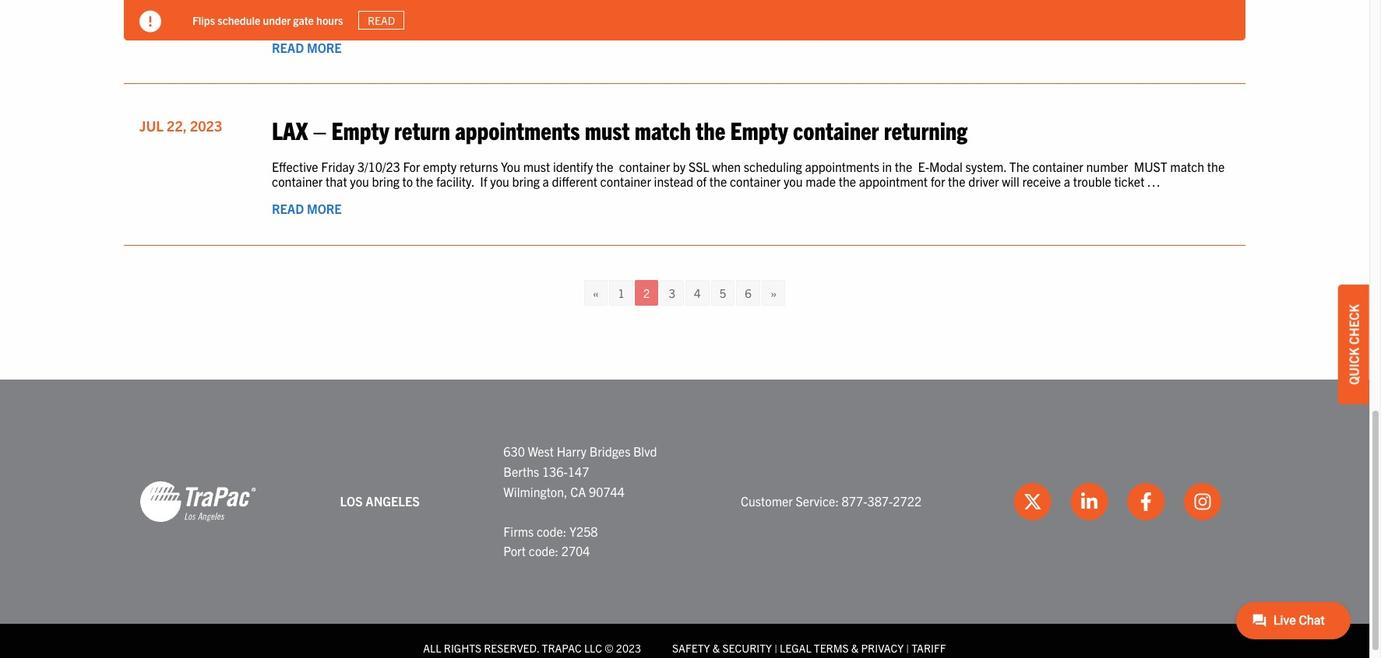 Task type: describe. For each thing, give the bounding box(es) containing it.
jul
[[139, 117, 164, 135]]

container up made
[[793, 114, 879, 145]]

877-
[[842, 494, 867, 510]]

dock
[[868, 0, 896, 13]]

safety & security | legal terms & privacy | tariff
[[672, 642, 946, 656]]

2704
[[561, 544, 590, 560]]

solid image
[[139, 11, 161, 33]]

culv
[[455, 0, 485, 13]]

receive
[[1022, 174, 1061, 189]]

safety & security link
[[672, 642, 772, 656]]

by
[[673, 159, 686, 174]]

footer containing 630 west harry bridges blvd
[[0, 380, 1369, 659]]

2 | from the left
[[906, 642, 909, 656]]

y258
[[569, 524, 598, 540]]

the right must
[[1207, 159, 1225, 174]]

maintenance
[[595, 0, 665, 13]]

5 link
[[711, 281, 735, 306]]

rights
[[444, 642, 481, 656]]

»
[[770, 286, 777, 301]]

2 link
[[635, 281, 658, 306]]

0 horizontal spatial of
[[327, 0, 337, 13]]

container left by
[[619, 159, 670, 174]]

firms code:  y258 port code:  2704
[[503, 524, 598, 560]]

e-
[[918, 159, 929, 174]]

angeles
[[366, 494, 420, 510]]

1 bring from the left
[[372, 174, 400, 189]]

1 | from the left
[[774, 642, 777, 656]]

2 horizontal spatial –
[[704, 0, 712, 13]]

(nyk)
[[775, 0, 807, 13]]

» link
[[762, 281, 785, 306]]

1 vertical spatial code:
[[529, 544, 559, 560]]

phone
[[1088, 0, 1123, 13]]

read more link inside lax – empty return appointments must match the empty container returning 'article'
[[272, 201, 342, 217]]

service:
[[796, 494, 839, 510]]

5
[[719, 286, 726, 301]]

1 horizontal spatial must
[[585, 114, 630, 145]]

for inside "effective friday 3/10/23 for empty returns you must identify the  container by ssl when scheduling appointments in the  e-modal system. the container number  must match the container that you bring to the facility.  if you bring a different container instead of the container you made the appointment for the driver will receive a trouble ticket …"
[[931, 174, 945, 189]]

m-
[[307, 12, 322, 28]]

to
[[402, 174, 413, 189]]

more for read more link within lax – empty return appointments must match the empty container returning 'article'
[[307, 201, 342, 217]]

630 west harry bridges blvd berths 136-147 wilmington, ca 90744
[[503, 444, 657, 500]]

container left instead
[[600, 174, 651, 189]]

136-
[[542, 464, 568, 480]]

location
[[392, 0, 435, 13]]

note
[[300, 0, 324, 13]]

harry
[[557, 444, 587, 460]]

the left driver
[[948, 174, 965, 189]]

90744
[[589, 484, 625, 500]]

3
[[669, 286, 675, 301]]

2 horizontal spatial of
[[741, 0, 752, 13]]

container right the
[[1032, 159, 1083, 174]]

read inside read "link"
[[368, 13, 395, 27]]

07:30
[[331, 12, 364, 28]]

llc
[[584, 642, 602, 656]]

will
[[1002, 174, 1019, 189]]

1 read more link from the top
[[272, 39, 342, 55]]

effective friday 3/10/23 for empty returns you must identify the  container by ssl when scheduling appointments in the  e-modal system. the container number  must match the container that you bring to the facility.  if you bring a different container instead of the container you made the appointment for the driver will receive a trouble ticket …
[[272, 159, 1225, 189]]

the right made
[[839, 174, 856, 189]]

387-
[[867, 494, 893, 510]]

blvd
[[633, 444, 657, 460]]

ticket …
[[1114, 174, 1160, 189]]

3/10/23
[[357, 159, 400, 174]]

effective
[[272, 159, 318, 174]]

©
[[605, 642, 614, 656]]

in
[[882, 159, 892, 174]]

2 empty from the left
[[730, 114, 788, 145]]

lax – empty return appointments must match the empty container returning article
[[124, 100, 1246, 246]]

2
[[643, 286, 650, 301]]

– inside 'article'
[[313, 114, 327, 145]]

schedule
[[218, 13, 260, 27]]

2722
[[893, 494, 922, 510]]

different
[[552, 174, 597, 189]]

take note of new drop location for culv chassis (pmg) port maintenance group – east of yti (nyk) 1001 new dock street san pedro, california 90731 phone # 714 878 1750 hours m-f 07:30 am – 16:00 pm
[[272, 0, 1213, 28]]

customer
[[741, 494, 793, 510]]

1001
[[810, 0, 839, 13]]

berths
[[503, 464, 539, 480]]

flips
[[192, 13, 215, 27]]

quick
[[1346, 348, 1362, 385]]

tariff link
[[912, 642, 946, 656]]

for
[[403, 159, 420, 174]]

0 horizontal spatial match
[[635, 114, 691, 145]]

port inside take note of new drop location for culv chassis (pmg) port maintenance group – east of yti (nyk) 1001 new dock street san pedro, california 90731 phone # 714 878 1750 hours m-f 07:30 am – 16:00 pm
[[570, 0, 592, 13]]

hours
[[316, 13, 343, 27]]

appointment
[[859, 174, 928, 189]]

trouble
[[1073, 174, 1111, 189]]

pm
[[432, 12, 450, 28]]

under
[[263, 13, 291, 27]]

read link
[[359, 11, 404, 30]]

147
[[568, 464, 589, 480]]

16:00
[[397, 12, 429, 28]]

read for 1st read more link from the top of the page
[[272, 39, 304, 55]]

drop
[[364, 0, 389, 13]]

the
[[1009, 159, 1030, 174]]

firms
[[503, 524, 534, 540]]

must inside "effective friday 3/10/23 for empty returns you must identify the  container by ssl when scheduling appointments in the  e-modal system. the container number  must match the container that you bring to the facility.  if you bring a different container instead of the container you made the appointment for the driver will receive a trouble ticket …"
[[523, 159, 550, 174]]

lax – empty return appointments must match the empty container returning
[[272, 114, 967, 145]]

you
[[501, 159, 520, 174]]

container right ssl at top
[[730, 174, 781, 189]]

trapac
[[542, 642, 582, 656]]

1 & from the left
[[712, 642, 720, 656]]

chassis
[[488, 0, 529, 13]]

legal
[[780, 642, 811, 656]]

1 you from the left
[[350, 174, 369, 189]]

2 & from the left
[[851, 642, 859, 656]]

the up ssl at top
[[696, 114, 725, 145]]

#
[[1126, 0, 1133, 13]]

empty
[[423, 159, 457, 174]]



Task type: vqa. For each thing, say whether or not it's contained in the screenshot.
first with from the right
no



Task type: locate. For each thing, give the bounding box(es) containing it.
all
[[423, 642, 441, 656]]

a left different
[[543, 174, 549, 189]]

los angeles
[[340, 494, 420, 510]]

& right safety
[[712, 642, 720, 656]]

read
[[368, 13, 395, 27], [272, 39, 304, 55], [272, 201, 304, 217]]

1 vertical spatial read more link
[[272, 201, 342, 217]]

the
[[696, 114, 725, 145], [1207, 159, 1225, 174], [416, 174, 433, 189], [710, 174, 727, 189], [839, 174, 856, 189], [948, 174, 965, 189]]

quick check link
[[1338, 285, 1369, 405]]

| left 'tariff' link
[[906, 642, 909, 656]]

0 horizontal spatial must
[[523, 159, 550, 174]]

878
[[1160, 0, 1182, 13]]

security
[[722, 642, 772, 656]]

hours
[[272, 12, 304, 28]]

read more for read more link within lax – empty return appointments must match the empty container returning 'article'
[[272, 201, 342, 217]]

san
[[934, 0, 955, 13]]

must
[[1134, 159, 1167, 174]]

1 horizontal spatial empty
[[730, 114, 788, 145]]

«
[[593, 286, 599, 301]]

2 read more from the top
[[272, 201, 342, 217]]

22,
[[167, 117, 187, 135]]

2023 right 22,
[[190, 117, 222, 135]]

0 vertical spatial port
[[570, 0, 592, 13]]

2 a from the left
[[1064, 174, 1070, 189]]

0 horizontal spatial –
[[313, 114, 327, 145]]

more for 1st read more link from the top of the page
[[307, 39, 342, 55]]

1 horizontal spatial –
[[386, 12, 394, 28]]

more inside lax – empty return appointments must match the empty container returning 'article'
[[307, 201, 342, 217]]

630
[[503, 444, 525, 460]]

gate
[[293, 13, 314, 27]]

read more down gate
[[272, 39, 342, 55]]

4
[[694, 286, 701, 301]]

read more inside article
[[272, 39, 342, 55]]

must
[[585, 114, 630, 145], [523, 159, 550, 174]]

appointments left in
[[805, 159, 879, 174]]

0 horizontal spatial empty
[[331, 114, 389, 145]]

modal
[[929, 159, 963, 174]]

port right (pmg)
[[570, 0, 592, 13]]

read down the drop
[[368, 13, 395, 27]]

0 vertical spatial appointments
[[455, 114, 580, 145]]

1 horizontal spatial of
[[696, 174, 707, 189]]

los
[[340, 494, 363, 510]]

0 vertical spatial more
[[307, 39, 342, 55]]

1 horizontal spatial match
[[1170, 159, 1204, 174]]

a left the trouble
[[1064, 174, 1070, 189]]

1750
[[1184, 0, 1213, 13]]

1 horizontal spatial a
[[1064, 174, 1070, 189]]

the right ssl at top
[[710, 174, 727, 189]]

0 horizontal spatial you
[[350, 174, 369, 189]]

2 horizontal spatial you
[[784, 174, 803, 189]]

los angeles image
[[139, 481, 256, 524]]

0 vertical spatial 2023
[[190, 117, 222, 135]]

2023 inside lax – empty return appointments must match the empty container returning 'article'
[[190, 117, 222, 135]]

returns
[[460, 159, 498, 174]]

– right the am on the top left
[[386, 12, 394, 28]]

yti
[[754, 0, 772, 13]]

1 vertical spatial 2023
[[616, 642, 641, 656]]

0 horizontal spatial for
[[438, 0, 452, 13]]

jul 22, 2023
[[139, 117, 222, 135]]

you right if
[[490, 174, 509, 189]]

1 vertical spatial read more
[[272, 201, 342, 217]]

« link
[[584, 281, 608, 306]]

1 a from the left
[[543, 174, 549, 189]]

match inside "effective friday 3/10/23 for empty returns you must identify the  container by ssl when scheduling appointments in the  e-modal system. the container number  must match the container that you bring to the facility.  if you bring a different container instead of the container you made the appointment for the driver will receive a trouble ticket …"
[[1170, 159, 1204, 174]]

0 vertical spatial read more
[[272, 39, 342, 55]]

all rights reserved. trapac llc © 2023
[[423, 642, 641, 656]]

am
[[366, 12, 383, 28]]

read more
[[272, 39, 342, 55], [272, 201, 342, 217]]

of up hours
[[327, 0, 337, 13]]

2023 inside footer
[[616, 642, 641, 656]]

must up identify
[[585, 114, 630, 145]]

empty up 3/10/23
[[331, 114, 389, 145]]

0 vertical spatial must
[[585, 114, 630, 145]]

read more link down that
[[272, 201, 342, 217]]

0 horizontal spatial &
[[712, 642, 720, 656]]

3 link
[[660, 281, 684, 306]]

1 vertical spatial for
[[931, 174, 945, 189]]

read for read more link within lax – empty return appointments must match the empty container returning 'article'
[[272, 201, 304, 217]]

port down firms at the left of the page
[[503, 544, 526, 560]]

west
[[528, 444, 554, 460]]

0 horizontal spatial |
[[774, 642, 777, 656]]

4 link
[[685, 281, 709, 306]]

customer service: 877-387-2722
[[741, 494, 922, 510]]

714
[[1136, 0, 1157, 13]]

0 horizontal spatial appointments
[[455, 114, 580, 145]]

bridges
[[589, 444, 630, 460]]

tariff
[[912, 642, 946, 656]]

for inside take note of new drop location for culv chassis (pmg) port maintenance group – east of yti (nyk) 1001 new dock street san pedro, california 90731 phone # 714 878 1750 hours m-f 07:30 am – 16:00 pm
[[438, 0, 452, 13]]

2 read more link from the top
[[272, 201, 342, 217]]

1 read more from the top
[[272, 39, 342, 55]]

read more link down gate
[[272, 39, 342, 55]]

of inside "effective friday 3/10/23 for empty returns you must identify the  container by ssl when scheduling appointments in the  e-modal system. the container number  must match the container that you bring to the facility.  if you bring a different container instead of the container you made the appointment for the driver will receive a trouble ticket …"
[[696, 174, 707, 189]]

more inside article
[[307, 39, 342, 55]]

– right lax
[[313, 114, 327, 145]]

return
[[394, 114, 450, 145]]

1 vertical spatial must
[[523, 159, 550, 174]]

flips schedule under gate hours
[[192, 13, 343, 27]]

1 vertical spatial match
[[1170, 159, 1204, 174]]

0 vertical spatial match
[[635, 114, 691, 145]]

0 horizontal spatial bring
[[372, 174, 400, 189]]

article
[[124, 0, 1246, 84]]

must right you
[[523, 159, 550, 174]]

of right by
[[696, 174, 707, 189]]

1 horizontal spatial bring
[[512, 174, 540, 189]]

| left legal
[[774, 642, 777, 656]]

1 horizontal spatial for
[[931, 174, 945, 189]]

90731
[[1050, 0, 1086, 13]]

1
[[618, 286, 625, 301]]

appointments up you
[[455, 114, 580, 145]]

2023 right ©
[[616, 642, 641, 656]]

appointments
[[455, 114, 580, 145], [805, 159, 879, 174]]

3 you from the left
[[784, 174, 803, 189]]

bring left to
[[372, 174, 400, 189]]

the right to
[[416, 174, 433, 189]]

1 vertical spatial read
[[272, 39, 304, 55]]

1 more from the top
[[307, 39, 342, 55]]

read more down that
[[272, 201, 342, 217]]

1 horizontal spatial you
[[490, 174, 509, 189]]

port inside firms code:  y258 port code:  2704
[[503, 544, 526, 560]]

read more link
[[272, 39, 342, 55], [272, 201, 342, 217]]

bring
[[372, 174, 400, 189], [512, 174, 540, 189]]

you left made
[[784, 174, 803, 189]]

read inside article
[[272, 39, 304, 55]]

0 horizontal spatial a
[[543, 174, 549, 189]]

1 vertical spatial more
[[307, 201, 342, 217]]

2 vertical spatial read
[[272, 201, 304, 217]]

(pmg)
[[532, 0, 567, 13]]

appointments inside "effective friday 3/10/23 for empty returns you must identify the  container by ssl when scheduling appointments in the  e-modal system. the container number  must match the container that you bring to the facility.  if you bring a different container instead of the container you made the appointment for the driver will receive a trouble ticket …"
[[805, 159, 879, 174]]

lax
[[272, 114, 308, 145]]

ssl
[[689, 159, 709, 174]]

that
[[326, 174, 347, 189]]

2 you from the left
[[490, 174, 509, 189]]

more down that
[[307, 201, 342, 217]]

safety
[[672, 642, 710, 656]]

match up by
[[635, 114, 691, 145]]

0 vertical spatial for
[[438, 0, 452, 13]]

1 horizontal spatial |
[[906, 642, 909, 656]]

new
[[340, 0, 362, 13]]

1 horizontal spatial 2023
[[616, 642, 641, 656]]

1 vertical spatial port
[[503, 544, 526, 560]]

california
[[996, 0, 1047, 13]]

new
[[841, 0, 865, 13]]

identify
[[553, 159, 593, 174]]

street
[[899, 0, 931, 13]]

friday
[[321, 159, 355, 174]]

match right must
[[1170, 159, 1204, 174]]

0 vertical spatial read more link
[[272, 39, 342, 55]]

read more for 1st read more link from the top of the page
[[272, 39, 342, 55]]

1 vertical spatial appointments
[[805, 159, 879, 174]]

check
[[1346, 305, 1362, 345]]

code:
[[537, 524, 566, 540], [529, 544, 559, 560]]

scheduling
[[744, 159, 802, 174]]

1 empty from the left
[[331, 114, 389, 145]]

terms
[[814, 642, 849, 656]]

0 horizontal spatial port
[[503, 544, 526, 560]]

read more inside lax – empty return appointments must match the empty container returning 'article'
[[272, 201, 342, 217]]

privacy
[[861, 642, 904, 656]]

footer
[[0, 380, 1369, 659]]

0 vertical spatial code:
[[537, 524, 566, 540]]

a
[[543, 174, 549, 189], [1064, 174, 1070, 189]]

empty up scheduling in the right top of the page
[[730, 114, 788, 145]]

group
[[668, 0, 701, 13]]

for right e-
[[931, 174, 945, 189]]

0 vertical spatial read
[[368, 13, 395, 27]]

instead
[[654, 174, 693, 189]]

code: up 2704
[[537, 524, 566, 540]]

of left "yti"
[[741, 0, 752, 13]]

& right terms
[[851, 642, 859, 656]]

driver
[[968, 174, 999, 189]]

pedro,
[[958, 0, 993, 13]]

read down the effective
[[272, 201, 304, 217]]

container left that
[[272, 174, 323, 189]]

you right that
[[350, 174, 369, 189]]

read inside lax – empty return appointments must match the empty container returning 'article'
[[272, 201, 304, 217]]

2 more from the top
[[307, 201, 342, 217]]

quick check
[[1346, 305, 1362, 385]]

east
[[715, 0, 738, 13]]

– left east
[[704, 0, 712, 13]]

1 horizontal spatial port
[[570, 0, 592, 13]]

bring right if
[[512, 174, 540, 189]]

2 bring from the left
[[512, 174, 540, 189]]

reserved.
[[484, 642, 539, 656]]

returning
[[884, 114, 967, 145]]

read down hours
[[272, 39, 304, 55]]

1 horizontal spatial &
[[851, 642, 859, 656]]

1 horizontal spatial appointments
[[805, 159, 879, 174]]

more down f
[[307, 39, 342, 55]]

0 horizontal spatial 2023
[[190, 117, 222, 135]]

code: down firms at the left of the page
[[529, 544, 559, 560]]

of
[[327, 0, 337, 13], [741, 0, 752, 13], [696, 174, 707, 189]]

article containing take note of new drop location for culv chassis (pmg) port maintenance group – east of yti (nyk) 1001 new dock street san pedro, california 90731 phone # 714 878 1750 hours m-f 07:30 am – 16:00 pm
[[124, 0, 1246, 84]]

for left culv
[[438, 0, 452, 13]]

6 link
[[736, 281, 760, 306]]



